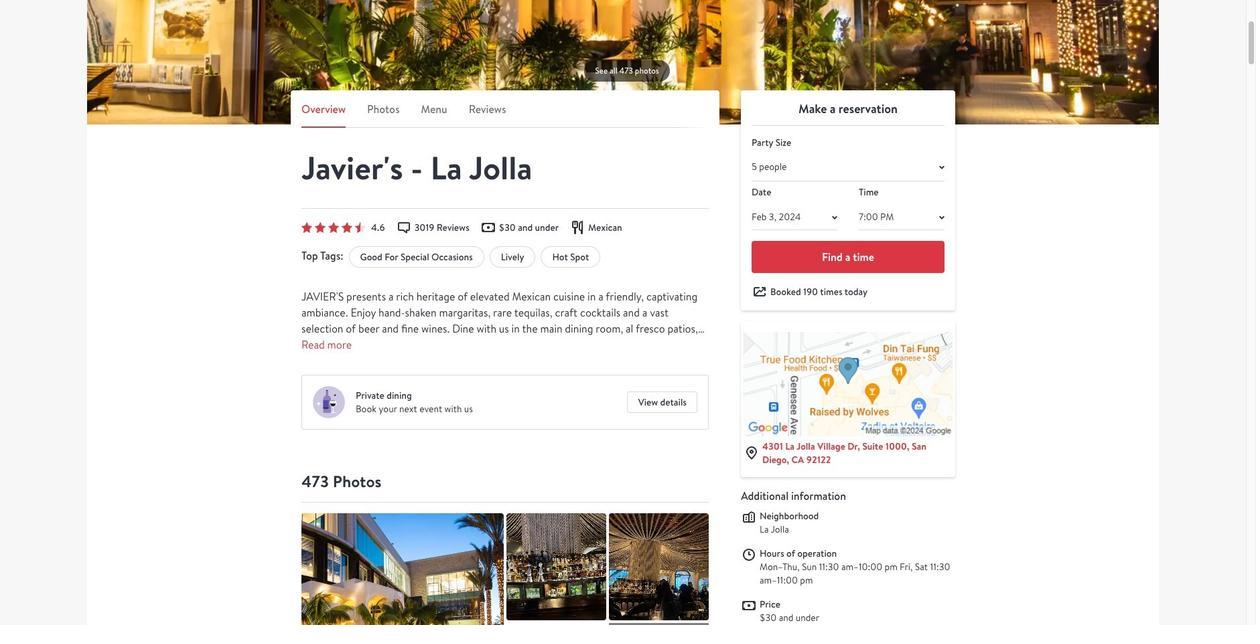 Task type: vqa. For each thing, say whether or not it's contained in the screenshot.
Private dining icon
yes



Task type: locate. For each thing, give the bounding box(es) containing it.
private dining image
[[313, 387, 345, 419]]

javier's - la jolla, san diego, ca image
[[87, 0, 1159, 125], [302, 514, 504, 626], [507, 514, 606, 621], [609, 514, 709, 621]]

google map for javier's - la jolla image
[[744, 333, 953, 437]]

tab list
[[302, 101, 709, 128]]



Task type: describe. For each thing, give the bounding box(es) containing it.
4.6 stars image
[[302, 222, 366, 233]]

open image gallery image
[[609, 624, 709, 626]]



